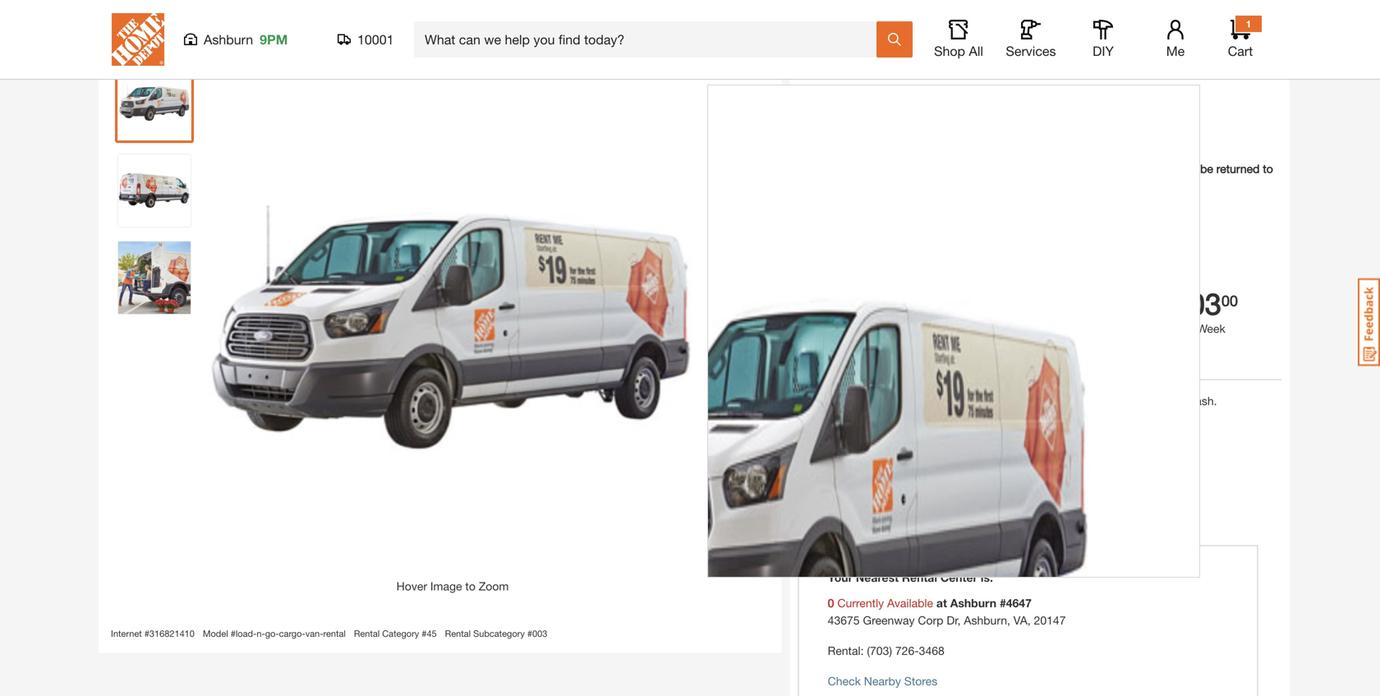 Task type: vqa. For each thing, say whether or not it's contained in the screenshot.


Task type: locate. For each thing, give the bounding box(es) containing it.
0 vertical spatial and
[[924, 162, 944, 175]]

rental right 45
[[445, 628, 471, 639]]

19 dollars and 00 cents element
[[798, 286, 959, 321], [858, 286, 891, 321], [850, 290, 858, 318], [891, 290, 907, 318]]

, down 4647
[[1028, 614, 1031, 627]]

cargo-
[[279, 628, 305, 639]]

1 horizontal spatial may
[[972, 162, 994, 175]]

1 00 from the left
[[891, 292, 907, 309]]

1 horizontal spatial the
[[969, 496, 985, 510]]

at down accepted.
[[1135, 420, 1145, 433]]

#
[[1000, 596, 1006, 610], [144, 628, 149, 639], [231, 628, 236, 639], [422, 628, 427, 639], [527, 628, 532, 639]]

2 , from the left
[[1007, 614, 1011, 627]]

currently
[[838, 596, 884, 610]]

0 vertical spatial your
[[819, 394, 842, 408]]

75-minutes
[[850, 322, 908, 335]]

0 vertical spatial may
[[972, 162, 994, 175]]

0 currently available at ashburn # 4647 43675 greenway corp dr , ashburn , va , 20147
[[828, 596, 1066, 627]]

2 vertical spatial to
[[465, 579, 476, 593]]

returned down responsible
[[909, 496, 953, 510]]

0 horizontal spatial per
[[1019, 322, 1037, 335]]

refueling
[[977, 471, 1025, 484]]

the inside vehicle make, model and year may vary slightly by store. rental vans must be returned to the original store from which they were rented.
[[815, 183, 831, 197]]

it
[[903, 534, 912, 552]]

may
[[972, 162, 994, 175], [914, 445, 936, 459]]

and up apply.
[[950, 420, 970, 433]]

43675
[[828, 614, 860, 627]]

be inside vehicle make, model and year may vary slightly by store. rental vans must be returned to the original store from which they were rented.
[[1201, 162, 1214, 175]]

insurance
[[1021, 420, 1075, 433]]

store
[[875, 183, 901, 197]]

1 vertical spatial at
[[1135, 420, 1145, 433]]

internet
[[111, 628, 142, 639]]

must right vans
[[1172, 162, 1197, 175]]

at up proof
[[980, 394, 990, 408]]

2 horizontal spatial to
[[1263, 162, 1273, 175]]

will
[[888, 394, 904, 408]]

903 dollars and 00 cents element
[[1121, 286, 1282, 321], [1173, 286, 1222, 321], [1222, 290, 1238, 318]]

be down the are
[[893, 496, 906, 510]]

3 , from the left
[[1028, 614, 1031, 627]]

at up dr
[[937, 596, 947, 610]]

2 horizontal spatial ,
[[1028, 614, 1031, 627]]

1 horizontal spatial ,
[[1007, 614, 1011, 627]]

1 vertical spatial and
[[950, 420, 970, 433]]

stores
[[905, 674, 938, 688]]

19 dollars and 00 cents element containing 00
[[891, 290, 907, 318]]

week
[[1197, 322, 1226, 335]]

1 horizontal spatial must
[[1172, 162, 1197, 175]]

# inside 0 currently available at ashburn # 4647 43675 greenway corp dr , ashburn , va , 20147
[[1000, 596, 1006, 610]]

00 up minutes
[[891, 292, 907, 309]]

, left va
[[1007, 614, 1011, 627]]

the down vehicle
[[815, 183, 831, 197]]

1 vertical spatial must
[[864, 496, 890, 510]]

of
[[1006, 420, 1017, 433]]

same
[[989, 496, 1018, 510]]

be right vans
[[1201, 162, 1214, 175]]

the
[[815, 183, 831, 197], [969, 496, 985, 510]]

diy button
[[1077, 20, 1130, 59]]

1 horizontal spatial 00
[[1222, 292, 1238, 309]]

returned right vans
[[1217, 162, 1260, 175]]

may right fee at bottom right
[[914, 445, 936, 459]]

$
[[850, 292, 858, 309]]

store.
[[1076, 162, 1105, 175]]

home
[[107, 12, 138, 25]]

how to get it
[[817, 534, 916, 552]]

1 , from the left
[[958, 614, 961, 627]]

cart 1
[[1228, 18, 1253, 59]]

how
[[821, 534, 852, 552]]

the left same on the right of the page
[[969, 496, 985, 510]]

be right will
[[908, 394, 921, 408]]

20147
[[1034, 614, 1066, 627]]

2 00 from the left
[[1222, 292, 1238, 309]]

1 vertical spatial returned
[[909, 496, 953, 510]]

van
[[865, 85, 896, 107]]

0 horizontal spatial and
[[924, 162, 944, 175]]

customers are responsible for refueling vehicle .
[[819, 471, 1070, 484]]

0 vertical spatial the
[[815, 183, 831, 197]]

129
[[1011, 286, 1060, 321]]

ashburn right dr
[[964, 614, 1007, 627]]

1 per from the left
[[1019, 322, 1037, 335]]

903 00
[[1173, 286, 1238, 321]]

0 vertical spatial be
[[1201, 162, 1214, 175]]

available
[[887, 596, 934, 610]]

per left week
[[1177, 322, 1194, 335]]

003
[[532, 628, 548, 639]]

per
[[1019, 322, 1037, 335], [1177, 322, 1194, 335]]

2 horizontal spatial be
[[1201, 162, 1214, 175]]

00 up week
[[1222, 292, 1238, 309]]

vehicle
[[815, 162, 851, 175]]

corp
[[918, 614, 944, 627]]

and left year
[[924, 162, 944, 175]]

nearby
[[864, 674, 901, 688]]

1 horizontal spatial to
[[956, 496, 966, 510]]

your for your nearest rental center is:
[[828, 571, 853, 584]]

vehicle make, model and year may vary slightly by store. rental vans must be returned to the original store from which they were rented.
[[815, 162, 1273, 197]]

hover image to zoom link
[[206, 85, 699, 595]]

to
[[1263, 162, 1273, 175], [956, 496, 966, 510], [465, 579, 476, 593]]

4647
[[1006, 596, 1032, 610]]

your for your deposit will be calculated at checkout. credit cards accepted. no cash.
[[819, 394, 842, 408]]

1 horizontal spatial returned
[[1217, 162, 1260, 175]]

me button
[[1150, 20, 1202, 59]]

per left day
[[1019, 322, 1037, 335]]

check
[[828, 674, 861, 688]]

your
[[819, 394, 842, 408], [828, 571, 853, 584]]

00
[[891, 292, 907, 309], [1222, 292, 1238, 309]]

, right corp
[[958, 614, 961, 627]]

0 horizontal spatial may
[[914, 445, 936, 459]]

rented.
[[1017, 183, 1053, 197]]

zoom
[[479, 579, 509, 593]]

pickup
[[1022, 496, 1059, 510]]

.
[[1067, 471, 1070, 484]]

at inside 0 currently available at ashburn # 4647 43675 greenway corp dr , ashburn , va , 20147
[[937, 596, 947, 610]]

rental left vans
[[1109, 162, 1141, 175]]

2 vertical spatial be
[[893, 496, 906, 510]]

shop all button
[[933, 20, 985, 59]]

0 horizontal spatial ,
[[958, 614, 961, 627]]

2 vertical spatial at
[[937, 596, 947, 610]]

1 horizontal spatial at
[[980, 394, 990, 408]]

0 horizontal spatial at
[[937, 596, 947, 610]]

and inside vehicle make, model and year may vary slightly by store. rental vans must be returned to the original store from which they were rented.
[[924, 162, 944, 175]]

all
[[969, 43, 984, 59]]

tool rental
[[159, 12, 216, 25]]

0 vertical spatial must
[[1172, 162, 1197, 175]]

0 horizontal spatial the
[[815, 183, 831, 197]]

2 per from the left
[[1177, 322, 1194, 335]]

1 horizontal spatial per
[[1177, 322, 1194, 335]]

ashburn up dr
[[951, 596, 997, 610]]

check nearby stores
[[828, 674, 938, 688]]

may up they
[[972, 162, 994, 175]]

from
[[904, 183, 927, 197]]

accepted.
[[1115, 394, 1166, 408]]

feedback link image
[[1358, 278, 1381, 366]]

726-
[[896, 644, 919, 658]]

cash.
[[1188, 394, 1217, 408]]

0 vertical spatial returned
[[1217, 162, 1260, 175]]

your deposit will be calculated at checkout. credit cards accepted. no cash.
[[819, 394, 1217, 408]]

which
[[930, 183, 961, 197]]

1 vertical spatial your
[[828, 571, 853, 584]]

vehicles
[[1082, 347, 1124, 361]]

1 horizontal spatial be
[[908, 394, 921, 408]]

load n go rental van large 01 a.0 image
[[118, 67, 191, 140]]

check nearby stores link
[[828, 674, 938, 688]]

your up a on the right of page
[[819, 394, 842, 408]]

deposit
[[845, 394, 885, 408]]

services button
[[1005, 20, 1058, 59]]

1 vertical spatial ashburn
[[951, 596, 997, 610]]

original
[[834, 183, 872, 197]]

0 horizontal spatial 00
[[891, 292, 907, 309]]

vans
[[1145, 162, 1169, 175]]

by
[[1061, 162, 1073, 175]]

minutes
[[867, 322, 908, 335]]

0 horizontal spatial to
[[465, 579, 476, 593]]

be
[[1201, 162, 1214, 175], [908, 394, 921, 408], [893, 496, 906, 510]]

must down the are
[[864, 496, 890, 510]]

ashburn left 9pm
[[204, 32, 253, 47]]

19
[[858, 286, 891, 321]]

129 dollars and 00 cents element
[[960, 286, 1120, 321]]

your up 0
[[828, 571, 853, 584]]

may inside vehicle make, model and year may vary slightly by store. rental vans must be returned to the original store from which they were rented.
[[972, 162, 994, 175]]

0 vertical spatial to
[[1263, 162, 1273, 175]]



Task type: describe. For each thing, give the bounding box(es) containing it.
10001 button
[[338, 31, 394, 48]]

10001
[[357, 32, 394, 47]]

proof
[[973, 420, 1003, 433]]

shop
[[934, 43, 966, 59]]

316821410
[[149, 628, 195, 639]]

unlimited mileage on all vehicles
[[956, 347, 1124, 361]]

center
[[941, 571, 978, 584]]

rental right 'van'
[[901, 85, 957, 107]]

vehicles must be returned to the same pickup location
[[819, 496, 1106, 510]]

0 horizontal spatial must
[[864, 496, 890, 510]]

129 per day
[[1011, 286, 1060, 335]]

location
[[1062, 496, 1106, 510]]

9pm
[[260, 32, 288, 47]]

1 vertical spatial to
[[956, 496, 966, 510]]

diy
[[1093, 43, 1114, 59]]

dr
[[947, 614, 958, 627]]

image
[[430, 579, 462, 593]]

3468
[[919, 644, 945, 658]]

model
[[889, 162, 921, 175]]

rental:
[[828, 644, 864, 658]]

credit
[[1047, 394, 1078, 408]]

rental up available
[[902, 571, 938, 584]]

00 inside 903 00
[[1222, 292, 1238, 309]]

1 vertical spatial be
[[908, 394, 921, 408]]

internet # 316821410 model # load-n-go-cargo-van-rental rental category # 45 rental subcategory # 003
[[111, 628, 548, 639]]

per inside 129 per day
[[1019, 322, 1037, 335]]

0
[[828, 596, 834, 610]]

1 vertical spatial may
[[914, 445, 936, 459]]

What can we help you find today? search field
[[425, 22, 876, 57]]

make,
[[855, 162, 886, 175]]

environmental fee may apply.
[[819, 445, 970, 459]]

subcategory
[[473, 628, 525, 639]]

returned inside vehicle make, model and year may vary slightly by store. rental vans must be returned to the original store from which they were rented.
[[1217, 162, 1260, 175]]

a valid driver's license and proof of insurance is required at pickup.
[[819, 420, 1186, 433]]

for
[[960, 471, 974, 484]]

year
[[947, 162, 969, 175]]

2 horizontal spatial at
[[1135, 420, 1145, 433]]

load n go rental van large 02 a.1 image
[[118, 154, 191, 227]]

rental right rental
[[354, 628, 380, 639]]

vehicles
[[819, 496, 861, 510]]

hover
[[397, 579, 427, 593]]

rental
[[323, 628, 346, 639]]

0 horizontal spatial returned
[[909, 496, 953, 510]]

shop all
[[934, 43, 984, 59]]

vary
[[997, 162, 1018, 175]]

rental inside vehicle make, model and year may vary slightly by store. rental vans must be returned to the original store from which they were rented.
[[1109, 162, 1141, 175]]

they
[[964, 183, 986, 197]]

responsible
[[898, 471, 957, 484]]

nearest
[[856, 571, 899, 584]]

day
[[1040, 322, 1060, 335]]

unlimited
[[956, 347, 1005, 361]]

checkout.
[[993, 394, 1044, 408]]

the home depot logo image
[[112, 13, 164, 66]]

1 horizontal spatial and
[[950, 420, 970, 433]]

driver's
[[858, 420, 901, 433]]

0 vertical spatial ashburn
[[204, 32, 253, 47]]

all
[[1068, 347, 1079, 361]]

services
[[1006, 43, 1056, 59]]

environmental
[[819, 445, 892, 459]]

apply.
[[939, 445, 970, 459]]

2 vertical spatial ashburn
[[964, 614, 1007, 627]]

a
[[819, 420, 826, 433]]

load n go rental van large 03 a.2 image
[[118, 242, 191, 314]]

on
[[1052, 347, 1065, 361]]

1 vertical spatial the
[[969, 496, 985, 510]]

mileage
[[1008, 347, 1048, 361]]

me
[[1167, 43, 1185, 59]]

category
[[382, 628, 419, 639]]

go-
[[265, 628, 279, 639]]

cart
[[1228, 43, 1253, 59]]

license
[[904, 420, 947, 433]]

1
[[1246, 18, 1252, 30]]

0 horizontal spatial be
[[893, 496, 906, 510]]

tool
[[159, 12, 180, 25]]

is:
[[981, 571, 993, 584]]

va
[[1014, 614, 1028, 627]]

load-
[[236, 628, 257, 639]]

van-
[[305, 628, 323, 639]]

fee
[[895, 445, 911, 459]]

rental right tool
[[183, 12, 216, 25]]

903 dollars and 00 cents element for 00
[[1173, 286, 1222, 321]]

45
[[427, 628, 437, 639]]

cargo
[[807, 85, 860, 107]]

per week
[[1177, 322, 1226, 335]]

19 dollars and 00 cents element containing $
[[850, 290, 858, 318]]

valid
[[830, 420, 855, 433]]

to inside vehicle make, model and year may vary slightly by store. rental vans must be returned to the original store from which they were rented.
[[1263, 162, 1273, 175]]

$ 19 00
[[850, 286, 907, 321]]

903 dollars and 00 cents element containing 00
[[1222, 290, 1238, 318]]

903
[[1173, 286, 1222, 321]]

are
[[878, 471, 894, 484]]

customers
[[819, 471, 875, 484]]

rental: (703) 726-3468
[[828, 644, 945, 658]]

00 inside $ 19 00
[[891, 292, 907, 309]]

903 dollars and 00 cents element for per week
[[1121, 286, 1282, 321]]

no
[[1169, 394, 1184, 408]]

is
[[1078, 420, 1086, 433]]

0 vertical spatial at
[[980, 394, 990, 408]]

to
[[856, 534, 871, 552]]

must inside vehicle make, model and year may vary slightly by store. rental vans must be returned to the original store from which they were rented.
[[1172, 162, 1197, 175]]

pickup.
[[1148, 420, 1186, 433]]

slightly
[[1022, 162, 1057, 175]]



